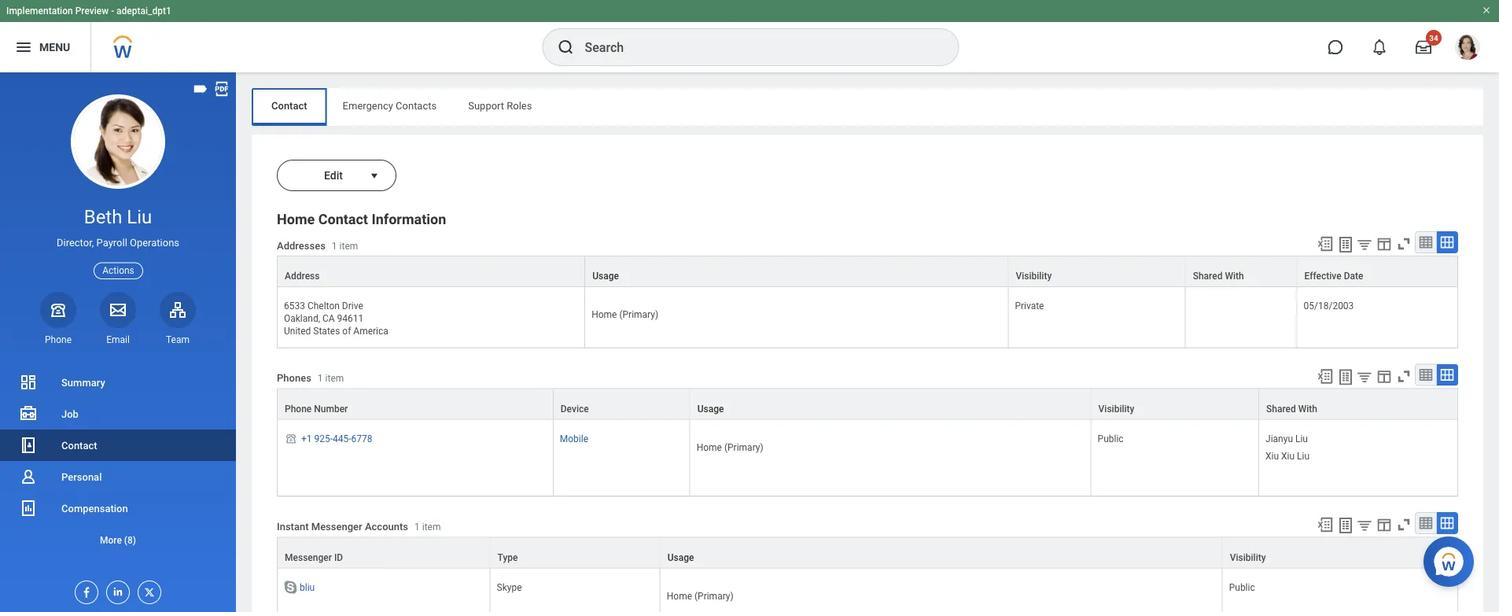 Task type: locate. For each thing, give the bounding box(es) containing it.
fullscreen image
[[1396, 235, 1413, 253], [1396, 516, 1413, 534]]

phone number
[[285, 403, 348, 414]]

liu inside navigation pane region
[[127, 206, 152, 228]]

usage button for accounts
[[661, 538, 1222, 567]]

0 vertical spatial item
[[339, 240, 358, 251]]

1 vertical spatial usage button
[[690, 389, 1091, 419]]

3 row from the top
[[277, 388, 1458, 420]]

visibility
[[1016, 271, 1052, 282], [1099, 403, 1135, 414], [1230, 552, 1266, 563]]

xiu down the jianyu liu
[[1281, 450, 1295, 461]]

1
[[332, 240, 337, 251], [318, 373, 323, 384], [415, 521, 420, 532]]

1 vertical spatial liu
[[1296, 433, 1308, 444]]

mobile
[[560, 433, 588, 444]]

jianyu
[[1266, 433, 1293, 444]]

accounts
[[365, 520, 408, 532]]

1 right addresses
[[332, 240, 337, 251]]

liu
[[127, 206, 152, 228], [1296, 433, 1308, 444], [1297, 450, 1310, 461]]

0 vertical spatial public
[[1098, 433, 1124, 444]]

1 vertical spatial select to filter grid data image
[[1356, 368, 1373, 385]]

messenger
[[311, 520, 362, 532], [285, 552, 332, 563]]

visibility button
[[1009, 257, 1185, 286], [1092, 389, 1259, 419], [1223, 538, 1458, 567]]

home
[[277, 211, 315, 228], [592, 309, 617, 320], [697, 442, 722, 453], [667, 590, 692, 601]]

2 xiu from the left
[[1281, 450, 1295, 461]]

1 horizontal spatial contact
[[271, 100, 307, 111]]

1 vertical spatial visibility
[[1099, 403, 1135, 414]]

0 vertical spatial home (primary)
[[592, 309, 659, 320]]

1 vertical spatial home (primary) element
[[697, 438, 764, 453]]

5 row from the top
[[277, 537, 1458, 568]]

click to view/edit grid preferences image
[[1376, 235, 1393, 253], [1376, 368, 1393, 385], [1376, 516, 1393, 534]]

0 vertical spatial table image
[[1418, 367, 1434, 383]]

phone inside popup button
[[285, 403, 312, 414]]

bliu
[[300, 582, 315, 593]]

2 vertical spatial click to view/edit grid preferences image
[[1376, 516, 1393, 534]]

beth liu
[[84, 206, 152, 228]]

home (primary)
[[592, 309, 659, 320], [697, 442, 764, 453], [667, 590, 734, 601]]

0 horizontal spatial 1
[[318, 373, 323, 384]]

1 vertical spatial item
[[325, 373, 344, 384]]

0 vertical spatial shared
[[1193, 271, 1223, 282]]

shared with
[[1193, 271, 1244, 282], [1267, 403, 1318, 414]]

1 horizontal spatial visibility
[[1099, 403, 1135, 414]]

export to worksheets image for addresses
[[1337, 235, 1355, 254]]

1 vertical spatial phone
[[285, 403, 312, 414]]

liu up operations
[[127, 206, 152, 228]]

private
[[1015, 301, 1044, 312]]

1 vertical spatial fullscreen image
[[1396, 516, 1413, 534]]

1 horizontal spatial public
[[1229, 582, 1255, 593]]

1 vertical spatial usage
[[698, 403, 724, 414]]

support roles
[[468, 100, 532, 111]]

row containing +1 925-445-6778
[[277, 420, 1458, 497]]

1 vertical spatial messenger
[[285, 552, 332, 563]]

export to excel image
[[1317, 368, 1334, 385], [1317, 516, 1334, 534]]

items selected list
[[1266, 430, 1335, 462]]

home (primary) for the bottommost home (primary) element
[[667, 590, 734, 601]]

0 vertical spatial usage
[[592, 271, 619, 282]]

contact up edit button
[[271, 100, 307, 111]]

close environment banner image
[[1482, 6, 1491, 15]]

usage
[[592, 271, 619, 282], [698, 403, 724, 414], [668, 552, 694, 563]]

0 vertical spatial shared with
[[1193, 271, 1244, 282]]

6 row from the top
[[277, 568, 1458, 612]]

1 horizontal spatial shared with
[[1267, 403, 1318, 414]]

0 vertical spatial liu
[[127, 206, 152, 228]]

xiu xiu liu element
[[1266, 447, 1310, 461]]

fullscreen image for accounts
[[1396, 516, 1413, 534]]

1 vertical spatial shared with button
[[1259, 389, 1458, 419]]

actions button
[[94, 262, 143, 279]]

contact image
[[19, 436, 38, 455]]

effective
[[1305, 271, 1342, 282]]

liu for beth liu
[[127, 206, 152, 228]]

4 row from the top
[[277, 420, 1458, 497]]

item down home contact information
[[339, 240, 358, 251]]

emergency
[[343, 100, 393, 111]]

click to view/edit grid preferences image for phones
[[1376, 368, 1393, 385]]

2 vertical spatial (primary)
[[695, 590, 734, 601]]

jianyu liu element
[[1266, 430, 1308, 444]]

1 horizontal spatial phone
[[285, 403, 312, 414]]

liu down the jianyu liu
[[1297, 450, 1310, 461]]

2 vertical spatial item
[[422, 521, 441, 532]]

0 horizontal spatial contact
[[61, 439, 97, 451]]

xiu
[[1266, 450, 1279, 461], [1281, 450, 1295, 461]]

445-
[[333, 433, 351, 444]]

1 right phones
[[318, 373, 323, 384]]

2 vertical spatial visibility button
[[1223, 538, 1458, 567]]

2 vertical spatial liu
[[1297, 450, 1310, 461]]

1 vertical spatial click to view/edit grid preferences image
[[1376, 368, 1393, 385]]

email
[[106, 334, 130, 345]]

menu
[[39, 41, 70, 54]]

liu inside "element"
[[1297, 450, 1310, 461]]

1 vertical spatial with
[[1299, 403, 1318, 414]]

phone
[[45, 334, 72, 345], [285, 403, 312, 414]]

1 horizontal spatial 1
[[332, 240, 337, 251]]

contact up addresses 1 item
[[318, 211, 368, 228]]

expand table image for phones
[[1440, 367, 1455, 383]]

facebook image
[[76, 581, 93, 599]]

0 vertical spatial fullscreen image
[[1396, 235, 1413, 253]]

select to filter grid data image for phones
[[1356, 368, 1373, 385]]

2 horizontal spatial contact
[[318, 211, 368, 228]]

0 horizontal spatial usage
[[592, 271, 619, 282]]

shared with button
[[1186, 257, 1297, 286], [1259, 389, 1458, 419]]

2 vertical spatial 1
[[415, 521, 420, 532]]

home (primary) element
[[592, 306, 659, 320], [697, 438, 764, 453], [667, 587, 734, 601]]

item inside addresses 1 item
[[339, 240, 358, 251]]

0 horizontal spatial xiu
[[1266, 450, 1279, 461]]

phone beth liu element
[[40, 333, 76, 346]]

chelton
[[308, 301, 340, 312]]

table image
[[1418, 367, 1434, 383], [1418, 515, 1434, 531]]

adeptai_dpt1
[[116, 6, 171, 17]]

2 vertical spatial home (primary)
[[667, 590, 734, 601]]

visibility button for accounts
[[1223, 538, 1458, 567]]

toolbar for addresses
[[1310, 231, 1458, 256]]

select to filter grid data image
[[1356, 236, 1373, 253], [1356, 368, 1373, 385], [1356, 517, 1373, 534]]

2 vertical spatial usage button
[[661, 538, 1222, 567]]

phone image
[[47, 300, 69, 319]]

email button
[[100, 292, 136, 346]]

0 horizontal spatial public
[[1098, 433, 1124, 444]]

table image
[[1418, 234, 1434, 250]]

0 horizontal spatial phone
[[45, 334, 72, 345]]

item inside instant messenger accounts 1 item
[[422, 521, 441, 532]]

phone up phone icon
[[285, 403, 312, 414]]

2 vertical spatial select to filter grid data image
[[1356, 517, 1373, 534]]

item for addresses
[[339, 240, 358, 251]]

expand table image
[[1440, 234, 1455, 250], [1440, 367, 1455, 383], [1440, 515, 1455, 531]]

2 horizontal spatial visibility
[[1230, 552, 1266, 563]]

messenger id
[[285, 552, 343, 563]]

public
[[1098, 433, 1124, 444], [1229, 582, 1255, 593]]

phone inside popup button
[[45, 334, 72, 345]]

click to view/edit grid preferences image for instant messenger accounts
[[1376, 516, 1393, 534]]

fullscreen image
[[1396, 368, 1413, 385]]

2 vertical spatial export to worksheets image
[[1337, 516, 1355, 535]]

row containing address
[[277, 256, 1458, 287]]

more (8)
[[100, 535, 136, 546]]

1 vertical spatial (primary)
[[724, 442, 764, 453]]

1 vertical spatial toolbar
[[1310, 364, 1458, 388]]

row containing bliu
[[277, 568, 1458, 612]]

(primary) for the middle home (primary) element
[[724, 442, 764, 453]]

1 vertical spatial home (primary)
[[697, 442, 764, 453]]

0 vertical spatial click to view/edit grid preferences image
[[1376, 235, 1393, 253]]

item inside phones 1 item
[[325, 373, 344, 384]]

home contact information
[[277, 211, 446, 228]]

contact
[[271, 100, 307, 111], [318, 211, 368, 228], [61, 439, 97, 451]]

0 horizontal spatial public element
[[1098, 430, 1124, 444]]

skype image
[[282, 579, 298, 595]]

toolbar for phones
[[1310, 364, 1458, 388]]

phone down phone image
[[45, 334, 72, 345]]

with
[[1225, 271, 1244, 282], [1299, 403, 1318, 414]]

0 vertical spatial public element
[[1098, 430, 1124, 444]]

2 vertical spatial usage
[[668, 552, 694, 563]]

(primary) for the bottommost home (primary) element
[[695, 590, 734, 601]]

row
[[277, 256, 1458, 287], [277, 287, 1458, 348], [277, 388, 1458, 420], [277, 420, 1458, 497], [277, 537, 1458, 568], [277, 568, 1458, 612]]

inbox large image
[[1416, 39, 1432, 55]]

notifications large image
[[1372, 39, 1388, 55]]

usage button for item
[[690, 389, 1091, 419]]

0 vertical spatial contact
[[271, 100, 307, 111]]

1 right accounts
[[415, 521, 420, 532]]

payroll
[[96, 237, 127, 249]]

job link
[[0, 398, 236, 430]]

public element
[[1098, 430, 1124, 444], [1229, 578, 1255, 593]]

2 vertical spatial toolbar
[[1310, 512, 1458, 537]]

support
[[468, 100, 504, 111]]

caret down image
[[365, 170, 384, 182]]

expand table image for instant messenger accounts
[[1440, 515, 1455, 531]]

2 row from the top
[[277, 287, 1458, 348]]

oakland,
[[284, 313, 320, 324]]

messenger up id
[[311, 520, 362, 532]]

0 vertical spatial phone
[[45, 334, 72, 345]]

click to view/edit grid preferences image for addresses
[[1376, 235, 1393, 253]]

list
[[0, 367, 236, 555]]

1 horizontal spatial public element
[[1229, 578, 1255, 593]]

0 horizontal spatial shared with
[[1193, 271, 1244, 282]]

compensation image
[[19, 499, 38, 518]]

liu up xiu xiu liu "element"
[[1296, 433, 1308, 444]]

type
[[498, 552, 518, 563]]

1 row from the top
[[277, 256, 1458, 287]]

search image
[[557, 38, 575, 57]]

0 vertical spatial visibility button
[[1009, 257, 1185, 286]]

item right accounts
[[422, 521, 441, 532]]

toolbar
[[1310, 231, 1458, 256], [1310, 364, 1458, 388], [1310, 512, 1458, 537]]

public for accounts
[[1229, 582, 1255, 593]]

0 vertical spatial export to excel image
[[1317, 368, 1334, 385]]

operations
[[130, 237, 179, 249]]

personal
[[61, 471, 102, 483]]

shared with for topmost shared with "popup button"
[[1193, 271, 1244, 282]]

item for phones
[[325, 373, 344, 384]]

2 vertical spatial contact
[[61, 439, 97, 451]]

export to excel image for item
[[1317, 368, 1334, 385]]

0 vertical spatial visibility
[[1016, 271, 1052, 282]]

xiu down 'jianyu'
[[1266, 450, 1279, 461]]

0 vertical spatial 1
[[332, 240, 337, 251]]

1 vertical spatial public
[[1229, 582, 1255, 593]]

1 inside instant messenger accounts 1 item
[[415, 521, 420, 532]]

1 vertical spatial export to excel image
[[1317, 516, 1334, 534]]

messenger id button
[[278, 538, 490, 567]]

states
[[313, 326, 340, 337]]

0 vertical spatial toolbar
[[1310, 231, 1458, 256]]

export to excel image for accounts
[[1317, 516, 1334, 534]]

item
[[339, 240, 358, 251], [325, 373, 344, 384], [422, 521, 441, 532]]

select to filter grid data image for instant messenger accounts
[[1356, 517, 1373, 534]]

0 vertical spatial with
[[1225, 271, 1244, 282]]

usage button
[[585, 257, 1008, 286], [690, 389, 1091, 419], [661, 538, 1222, 567]]

2 horizontal spatial usage
[[698, 403, 724, 414]]

home (primary) for the topmost home (primary) element
[[592, 309, 659, 320]]

1 horizontal spatial with
[[1299, 403, 1318, 414]]

0 vertical spatial export to worksheets image
[[1337, 235, 1355, 254]]

select to filter grid data image for addresses
[[1356, 236, 1373, 253]]

export to worksheets image
[[1337, 235, 1355, 254], [1337, 368, 1355, 386], [1337, 516, 1355, 535]]

2 vertical spatial expand table image
[[1440, 515, 1455, 531]]

private element
[[1015, 297, 1044, 312]]

1 vertical spatial shared
[[1267, 403, 1296, 414]]

item up number
[[325, 373, 344, 384]]

tab list
[[252, 88, 1484, 126]]

1 vertical spatial table image
[[1418, 515, 1434, 531]]

fullscreen image for item
[[1396, 235, 1413, 253]]

1 inside addresses 1 item
[[332, 240, 337, 251]]

0 horizontal spatial shared
[[1193, 271, 1223, 282]]

1 vertical spatial 1
[[318, 373, 323, 384]]

2 vertical spatial visibility
[[1230, 552, 1266, 563]]

2 horizontal spatial 1
[[415, 521, 420, 532]]

roles
[[507, 100, 532, 111]]

messenger up bliu link
[[285, 552, 332, 563]]

1 horizontal spatial usage
[[668, 552, 694, 563]]

1 vertical spatial export to worksheets image
[[1337, 368, 1355, 386]]

cell
[[1186, 287, 1298, 348]]

tab list containing contact
[[252, 88, 1484, 126]]

0 vertical spatial (primary)
[[619, 309, 659, 320]]

0 vertical spatial expand table image
[[1440, 234, 1455, 250]]

1 inside phones 1 item
[[318, 373, 323, 384]]

1 vertical spatial shared with
[[1267, 403, 1318, 414]]

job
[[61, 408, 79, 420]]

1 vertical spatial expand table image
[[1440, 367, 1455, 383]]

1 vertical spatial public element
[[1229, 578, 1255, 593]]

table image for accounts
[[1418, 515, 1434, 531]]

contact up personal
[[61, 439, 97, 451]]

(8)
[[124, 535, 136, 546]]

more (8) button
[[0, 524, 236, 555]]

1 vertical spatial visibility button
[[1092, 389, 1259, 419]]

row containing phone number
[[277, 388, 1458, 420]]

personal link
[[0, 461, 236, 492]]

visibility for accounts
[[1230, 552, 1266, 563]]

home (primary) for the middle home (primary) element
[[697, 442, 764, 453]]

effective date button
[[1298, 257, 1458, 286]]

0 vertical spatial select to filter grid data image
[[1356, 236, 1373, 253]]

summary
[[61, 376, 105, 388]]

1 for phones
[[318, 373, 323, 384]]

shared
[[1193, 271, 1223, 282], [1267, 403, 1296, 414]]

1 horizontal spatial xiu
[[1281, 450, 1295, 461]]



Task type: vqa. For each thing, say whether or not it's contained in the screenshot.
Phone associated with Phone Number
yes



Task type: describe. For each thing, give the bounding box(es) containing it.
0 horizontal spatial with
[[1225, 271, 1244, 282]]

toolbar for instant messenger accounts
[[1310, 512, 1458, 537]]

0 horizontal spatial visibility
[[1016, 271, 1052, 282]]

of
[[342, 326, 351, 337]]

team beth liu element
[[160, 333, 196, 346]]

address button
[[278, 257, 585, 286]]

phones
[[277, 372, 311, 384]]

date
[[1344, 271, 1364, 282]]

contacts
[[396, 100, 437, 111]]

phone for phone
[[45, 334, 72, 345]]

1 horizontal spatial shared
[[1267, 403, 1296, 414]]

edit
[[324, 169, 343, 182]]

menu banner
[[0, 0, 1499, 72]]

0 vertical spatial home (primary) element
[[592, 306, 659, 320]]

+1 925-445-6778
[[301, 433, 372, 444]]

1 for addresses
[[332, 240, 337, 251]]

usage for accounts
[[668, 552, 694, 563]]

mail image
[[109, 300, 127, 319]]

instant messenger accounts 1 item
[[277, 520, 441, 532]]

view team image
[[168, 300, 187, 319]]

navigation pane region
[[0, 72, 236, 612]]

xiu xiu liu
[[1266, 450, 1310, 461]]

shared with for bottom shared with "popup button"
[[1267, 403, 1318, 414]]

preview
[[75, 6, 109, 17]]

expand table image for addresses
[[1440, 234, 1455, 250]]

job image
[[19, 404, 38, 423]]

compensation link
[[0, 492, 236, 524]]

implementation preview -   adeptai_dpt1
[[6, 6, 171, 17]]

addresses
[[277, 239, 326, 251]]

addresses 1 item
[[277, 239, 358, 251]]

email beth liu element
[[100, 333, 136, 346]]

device button
[[554, 389, 690, 419]]

number
[[314, 403, 348, 414]]

34
[[1430, 33, 1439, 42]]

list containing summary
[[0, 367, 236, 555]]

type button
[[491, 538, 660, 567]]

6533
[[284, 301, 305, 312]]

public element for item
[[1098, 430, 1124, 444]]

contact inside list
[[61, 439, 97, 451]]

public for item
[[1098, 433, 1124, 444]]

edit button
[[277, 160, 365, 191]]

x image
[[138, 581, 156, 599]]

profile logan mcneil image
[[1455, 35, 1480, 63]]

(primary) for the topmost home (primary) element
[[619, 309, 659, 320]]

america
[[353, 326, 388, 337]]

table image for item
[[1418, 367, 1434, 383]]

94611
[[337, 313, 364, 324]]

liu for jianyu liu
[[1296, 433, 1308, 444]]

2 vertical spatial home (primary) element
[[667, 587, 734, 601]]

34 button
[[1407, 30, 1442, 65]]

ca
[[323, 313, 335, 324]]

1 xiu from the left
[[1266, 450, 1279, 461]]

public element for accounts
[[1229, 578, 1255, 593]]

skype
[[497, 582, 522, 593]]

information
[[372, 211, 446, 228]]

view printable version (pdf) image
[[213, 80, 230, 98]]

menu button
[[0, 22, 91, 72]]

messenger inside popup button
[[285, 552, 332, 563]]

row containing 6533 chelton drive
[[277, 287, 1458, 348]]

id
[[334, 552, 343, 563]]

usage for item
[[698, 403, 724, 414]]

mobile link
[[560, 430, 588, 444]]

6778
[[351, 433, 372, 444]]

bliu link
[[300, 578, 315, 593]]

contact inside tab list
[[271, 100, 307, 111]]

05/18/2003
[[1304, 301, 1354, 312]]

united
[[284, 326, 311, 337]]

instant
[[277, 520, 309, 532]]

actions
[[102, 265, 134, 276]]

925-
[[314, 433, 333, 444]]

director,
[[57, 237, 94, 249]]

row containing messenger id
[[277, 537, 1458, 568]]

skype element
[[497, 578, 522, 593]]

team link
[[160, 292, 196, 346]]

export to worksheets image for phones
[[1337, 368, 1355, 386]]

0 vertical spatial messenger
[[311, 520, 362, 532]]

effective date
[[1305, 271, 1364, 282]]

more
[[100, 535, 122, 546]]

address
[[285, 271, 320, 282]]

phones 1 item
[[277, 372, 344, 384]]

device
[[561, 403, 589, 414]]

-
[[111, 6, 114, 17]]

+1
[[301, 433, 312, 444]]

linkedin image
[[107, 581, 124, 598]]

1 vertical spatial contact
[[318, 211, 368, 228]]

phone button
[[40, 292, 76, 346]]

phone for phone number
[[285, 403, 312, 414]]

+1 925-445-6778 link
[[301, 430, 372, 444]]

export to excel image
[[1317, 235, 1334, 253]]

beth
[[84, 206, 122, 228]]

visibility button for item
[[1092, 389, 1259, 419]]

implementation
[[6, 6, 73, 17]]

justify image
[[14, 38, 33, 57]]

emergency contacts
[[343, 100, 437, 111]]

6533 chelton drive oakland, ca 94611 united states of america
[[284, 301, 388, 337]]

Search Workday  search field
[[585, 30, 926, 65]]

jianyu liu
[[1266, 433, 1308, 444]]

personal image
[[19, 467, 38, 486]]

tag image
[[192, 80, 209, 98]]

more (8) button
[[0, 531, 236, 549]]

summary link
[[0, 367, 236, 398]]

export to worksheets image for instant messenger accounts
[[1337, 516, 1355, 535]]

compensation
[[61, 502, 128, 514]]

0 vertical spatial usage button
[[585, 257, 1008, 286]]

drive
[[342, 301, 363, 312]]

team
[[166, 334, 190, 345]]

0 vertical spatial shared with button
[[1186, 257, 1297, 286]]

phone number button
[[278, 389, 553, 419]]

summary image
[[19, 373, 38, 392]]

visibility for item
[[1099, 403, 1135, 414]]

director, payroll operations
[[57, 237, 179, 249]]

contact link
[[0, 430, 236, 461]]

phone image
[[284, 432, 298, 445]]



